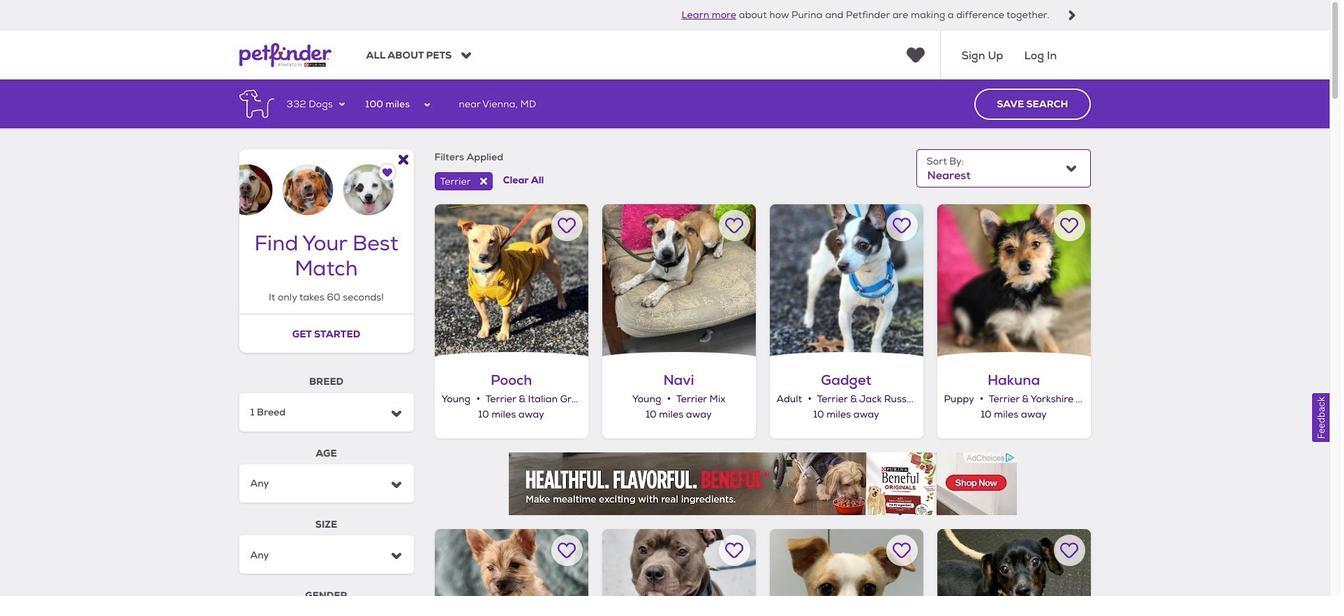 Task type: locate. For each thing, give the bounding box(es) containing it.
petfinder home image
[[239, 31, 331, 80]]

advertisement element
[[509, 453, 1017, 516]]

biggums, adoptable dog, young male chihuahua & terrier mix, 20 miles away. image
[[770, 530, 923, 597]]

navi, adoptable dog, young male terrier mix, 10 miles away. image
[[602, 204, 756, 358]]

gadget, adoptable dog, adult male terrier & jack russell terrier mix, 10 miles away. image
[[770, 204, 923, 358]]

ranger, adoptable dog, young male terrier, 10 miles away. image
[[602, 530, 756, 597]]

main content
[[0, 80, 1330, 597]]



Task type: describe. For each thing, give the bounding box(es) containing it.
pooch, adoptable dog, young male terrier & italian greyhound mix, 10 miles away. image
[[435, 204, 588, 358]]

hakuna, adoptable dog, puppy male terrier & yorkshire terrier mix, 10 miles away. image
[[937, 204, 1091, 358]]

alvie, adoptable dog, young male terrier mix, 20 miles away. image
[[937, 530, 1091, 597]]

potential dog matches image
[[239, 150, 414, 216]]

matata, adoptable dog, puppy male terrier & yorkshire terrier mix, 10 miles away. image
[[435, 530, 588, 597]]



Task type: vqa. For each thing, say whether or not it's contained in the screenshot.
9c2b2 icon
no



